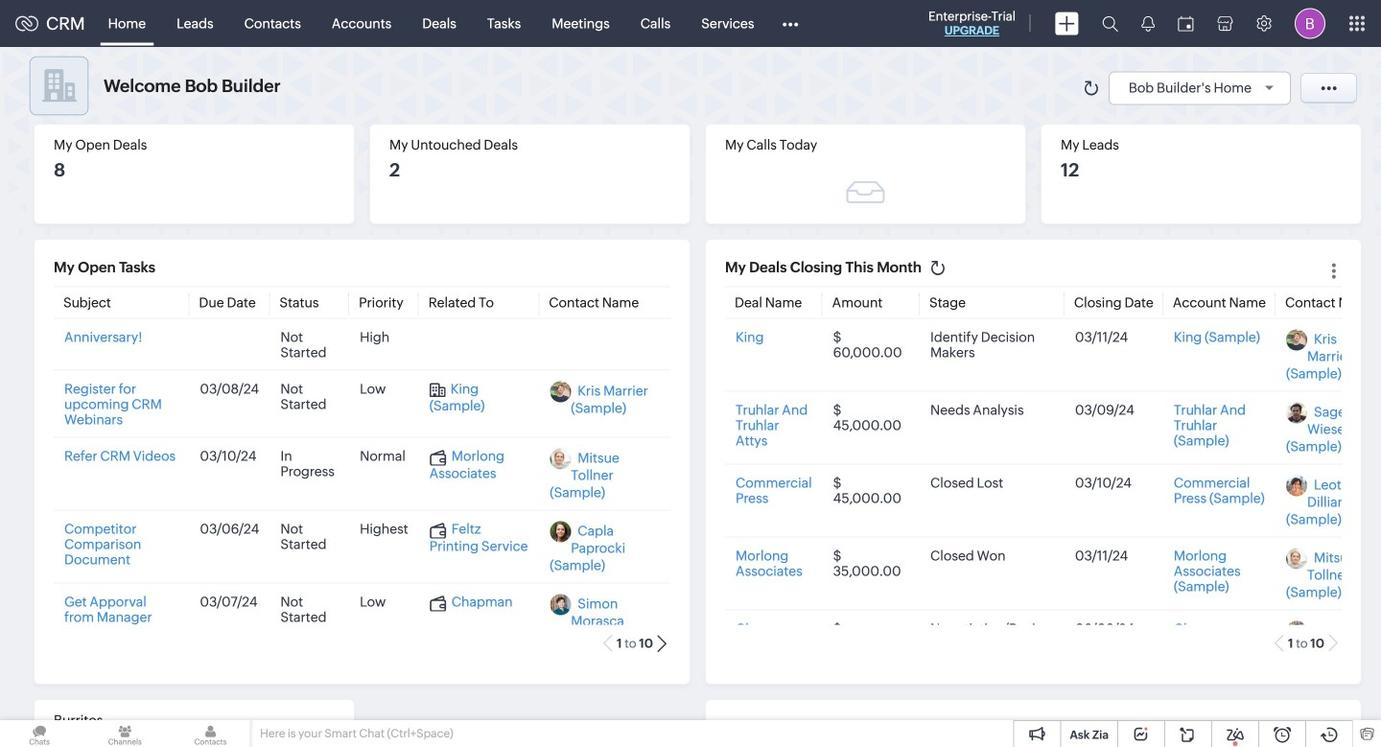 Task type: vqa. For each thing, say whether or not it's contained in the screenshot.
Today link
no



Task type: describe. For each thing, give the bounding box(es) containing it.
chats image
[[0, 720, 79, 747]]

profile image
[[1295, 8, 1326, 39]]

Other Modules field
[[770, 8, 811, 39]]

search image
[[1102, 15, 1118, 32]]

contacts image
[[171, 720, 250, 747]]



Task type: locate. For each thing, give the bounding box(es) containing it.
profile element
[[1283, 0, 1337, 47]]

search element
[[1091, 0, 1130, 47]]

channels image
[[86, 720, 164, 747]]

logo image
[[15, 16, 38, 31]]

calendar image
[[1178, 16, 1194, 31]]

signals element
[[1130, 0, 1166, 47]]

signals image
[[1141, 15, 1155, 32]]

create menu element
[[1044, 0, 1091, 47]]

create menu image
[[1055, 12, 1079, 35]]



